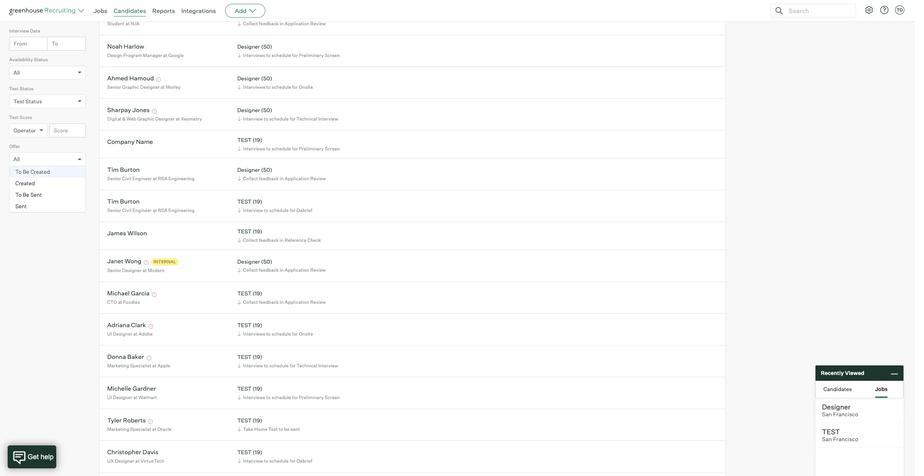 Task type: vqa. For each thing, say whether or not it's contained in the screenshot.


Task type: locate. For each thing, give the bounding box(es) containing it.
list box containing to be created
[[10, 166, 85, 212]]

at
[[125, 21, 130, 26], [163, 52, 167, 58], [161, 84, 165, 90], [176, 116, 180, 122], [153, 176, 157, 181], [153, 208, 157, 213], [143, 268, 147, 273], [118, 299, 122, 305], [133, 331, 138, 337], [152, 363, 156, 369], [133, 395, 138, 400], [152, 427, 156, 432], [135, 458, 140, 464]]

2 vertical spatial interviews to schedule for preliminary screen link
[[236, 394, 342, 401]]

test for marketing specialist at oracle
[[237, 418, 252, 424]]

schedule for digital & web graphic designer at xeometry
[[269, 116, 289, 122]]

collect inside the 'test (19) collect feedback in application review'
[[243, 299, 258, 305]]

1 application from the top
[[285, 21, 309, 26]]

3 collect from the top
[[243, 237, 258, 243]]

tim burton senior civil engineer at rsa engineering for test
[[107, 198, 195, 213]]

scorecards down due
[[53, 15, 79, 21]]

test for ui designer at adobe
[[237, 322, 252, 329]]

1 horizontal spatial jobs
[[875, 386, 888, 392]]

test for senior civil engineer at rsa engineering
[[237, 199, 252, 205]]

application for cto at foodies
[[285, 299, 309, 305]]

test (19) interviews to schedule for preliminary screen for second interviews to schedule for preliminary screen link from the top
[[237, 137, 340, 152]]

specialist down the baker
[[130, 363, 151, 369]]

1 vertical spatial jobs
[[875, 386, 888, 392]]

created up to be sent
[[15, 180, 35, 187]]

1 tim burton senior civil engineer at rsa engineering from the top
[[107, 166, 195, 181]]

2 tim from the top
[[107, 198, 119, 205]]

application inside the 'test (19) collect feedback in application review'
[[285, 299, 309, 305]]

1 vertical spatial test (19) interviews to schedule for preliminary screen
[[237, 386, 340, 400]]

0 vertical spatial engineer
[[132, 176, 152, 181]]

screen for noah harlow
[[325, 52, 340, 58]]

1 vertical spatial interview to schedule for debrief link
[[236, 458, 314, 465]]

candidates down recently viewed
[[824, 386, 852, 392]]

1 vertical spatial screen
[[325, 146, 340, 152]]

senior down company
[[107, 176, 121, 181]]

senior
[[107, 84, 121, 90], [107, 176, 121, 181], [107, 208, 121, 213], [107, 268, 121, 273]]

interviews for design program manager at google
[[243, 52, 265, 58]]

candidates up n/a
[[114, 7, 146, 15]]

collect feedback in application review link for cto at foodies
[[236, 299, 328, 306]]

tim burton link for test
[[107, 198, 140, 207]]

4 (50) from the top
[[261, 107, 272, 114]]

7 (19) from the top
[[253, 386, 262, 392]]

to down completed scorecards at the left of the page
[[52, 40, 58, 47]]

1 collect feedback in application review link from the top
[[236, 20, 328, 27]]

wilson
[[128, 230, 147, 237]]

apple
[[157, 363, 170, 369]]

2 interviews from the top
[[243, 84, 265, 90]]

1 vertical spatial interviews to schedule for onsite link
[[236, 330, 315, 338]]

1 all from the top
[[13, 69, 20, 76]]

1 tim from the top
[[107, 166, 119, 174]]

4 interviews from the top
[[243, 331, 265, 337]]

2 screen from the top
[[325, 146, 340, 152]]

2 (50) from the top
[[261, 43, 272, 50]]

1 vertical spatial tim burton link
[[107, 198, 140, 207]]

marketing down tyler
[[107, 427, 129, 432]]

test (19) interviews to schedule for preliminary screen
[[237, 137, 340, 152], [237, 386, 340, 400]]

2 interview to schedule for technical interview link from the top
[[236, 362, 340, 369]]

test inside test san francisco
[[822, 428, 840, 436]]

0 vertical spatial status
[[34, 57, 48, 62]]

1 vertical spatial ui
[[107, 395, 112, 400]]

created inside option
[[30, 169, 50, 175]]

1 interview to schedule for technical interview link from the top
[[236, 115, 340, 122]]

2 tim burton senior civil engineer at rsa engineering from the top
[[107, 198, 195, 213]]

to inside the 'test (19) take home test to be sent'
[[279, 427, 283, 432]]

tim burton senior civil engineer at rsa engineering up wilson in the top of the page
[[107, 198, 195, 213]]

1 rsa from the top
[[158, 176, 167, 181]]

0 vertical spatial technical
[[297, 116, 317, 122]]

preliminary for noah harlow
[[299, 52, 324, 58]]

tim burton senior civil engineer at rsa engineering down name
[[107, 166, 195, 181]]

0 vertical spatial burton
[[120, 166, 140, 174]]

0 vertical spatial jobs
[[93, 7, 107, 15]]

1 vertical spatial tim burton senior civil engineer at rsa engineering
[[107, 198, 195, 213]]

in
[[280, 21, 284, 26], [280, 176, 284, 181], [280, 237, 284, 243], [280, 267, 284, 273], [280, 299, 284, 305]]

technical for donna baker
[[297, 363, 317, 369]]

configure image
[[865, 5, 874, 15]]

for for design program manager at google
[[292, 52, 298, 58]]

1 vertical spatial status
[[20, 86, 34, 91]]

0 horizontal spatial jobs
[[93, 7, 107, 15]]

janet wong link
[[107, 257, 141, 266]]

0 vertical spatial san
[[822, 411, 832, 418]]

donna baker link
[[107, 353, 144, 362]]

schedule inside designer (50) interviews to schedule for onsite
[[272, 84, 291, 90]]

0 vertical spatial scorecards
[[26, 1, 52, 7]]

to inside designer (50) interviews to schedule for preliminary screen
[[266, 52, 271, 58]]

san down designer san francisco at the right of page
[[822, 436, 832, 443]]

screen for michelle gardner
[[325, 395, 340, 400]]

status up score
[[26, 98, 42, 105]]

preliminary inside designer (50) interviews to schedule for preliminary screen
[[299, 52, 324, 58]]

test inside test (19) interview to schedule for technical interview
[[237, 354, 252, 360]]

2 feedback from the top
[[259, 176, 279, 181]]

interviews inside test (19) interviews to schedule for onsite
[[243, 331, 265, 337]]

test inside the 'test (19) take home test to be sent'
[[237, 418, 252, 424]]

francisco inside test san francisco
[[833, 436, 858, 443]]

to be sent option
[[10, 189, 85, 201]]

civil down company name link on the top left
[[122, 176, 131, 181]]

1 ui from the top
[[107, 331, 112, 337]]

(19) inside the 'test (19) take home test to be sent'
[[253, 418, 262, 424]]

2 technical from the top
[[297, 363, 317, 369]]

2 be from the top
[[23, 192, 29, 198]]

3 interviews to schedule for preliminary screen link from the top
[[236, 394, 342, 401]]

0 vertical spatial candidates
[[114, 7, 146, 15]]

2 interviews to schedule for preliminary screen link from the top
[[236, 145, 342, 152]]

francisco up test san francisco
[[833, 411, 858, 418]]

0 vertical spatial tim burton link
[[107, 166, 140, 175]]

be up education
[[23, 169, 29, 175]]

interviews to schedule for onsite link up designer (50) interview to schedule for technical interview
[[236, 83, 315, 91]]

to for marketing specialist at apple
[[264, 363, 268, 369]]

burton up james wilson
[[120, 198, 140, 205]]

test
[[237, 137, 252, 143], [237, 199, 252, 205], [237, 228, 252, 235], [237, 290, 252, 297], [237, 322, 252, 329], [237, 354, 252, 360], [237, 386, 252, 392], [237, 418, 252, 424], [822, 428, 840, 436], [237, 449, 252, 456]]

name
[[136, 138, 153, 146]]

0 vertical spatial interview to schedule for debrief link
[[236, 207, 314, 214]]

4 in from the top
[[280, 267, 284, 273]]

ahmed hamoud has been in onsite for more than 21 days image
[[155, 78, 162, 82]]

(50) for senior designer at modern
[[261, 258, 272, 265]]

5 (50) from the top
[[261, 167, 272, 173]]

1 vertical spatial onsite
[[299, 331, 313, 337]]

0 vertical spatial to
[[52, 40, 58, 47]]

to inside designer (50) interviews to schedule for onsite
[[266, 84, 271, 90]]

virtuetech
[[141, 458, 164, 464]]

1 vertical spatial test status
[[13, 98, 42, 105]]

1 horizontal spatial candidates
[[824, 386, 852, 392]]

senior down janet
[[107, 268, 121, 273]]

interviews to schedule for onsite link for ahmed hamoud
[[236, 83, 315, 91]]

2 civil from the top
[[122, 208, 131, 213]]

for inside test (19) interviews to schedule for onsite
[[292, 331, 298, 337]]

test dummy link
[[107, 11, 144, 20]]

to for to
[[52, 40, 58, 47]]

onsite up test (19) interview to schedule for technical interview
[[299, 331, 313, 337]]

test inside the 'test (19) collect feedback in application review'
[[237, 290, 252, 297]]

(50) for senior civil engineer at rsa engineering
[[261, 167, 272, 173]]

1 vertical spatial sent
[[15, 203, 27, 210]]

tim burton link down company
[[107, 166, 140, 175]]

designer (50) collect feedback in application review
[[237, 12, 326, 26], [237, 167, 326, 181], [237, 258, 326, 273]]

1 vertical spatial engineer
[[132, 208, 152, 213]]

1 screen from the top
[[325, 52, 340, 58]]

graphic down jones
[[137, 116, 154, 122]]

sharpay
[[107, 106, 131, 114]]

to inside designer (50) interview to schedule for technical interview
[[264, 116, 268, 122]]

james wilson
[[107, 230, 147, 237]]

for for marketing specialist at apple
[[290, 363, 296, 369]]

interviews to schedule for preliminary screen link for harlow
[[236, 52, 342, 59]]

senior up james
[[107, 208, 121, 213]]

(19) for ux designer at virtuetech
[[253, 449, 262, 456]]

2 test (19) interview to schedule for debrief from the top
[[237, 449, 312, 464]]

created option
[[10, 178, 85, 189]]

availability status
[[9, 57, 48, 62]]

review inside the 'test (19) collect feedback in application review'
[[310, 299, 326, 305]]

2 specialist from the top
[[130, 427, 151, 432]]

1 test (19) interviews to schedule for preliminary screen from the top
[[237, 137, 340, 152]]

schedule inside designer (50) interviews to schedule for preliminary screen
[[272, 52, 291, 58]]

tab list
[[816, 381, 903, 398]]

sharpay jones has been in technical interview for more than 14 days image
[[151, 109, 158, 114]]

rsa for test (19)
[[158, 208, 167, 213]]

screen inside designer (50) interviews to schedule for preliminary screen
[[325, 52, 340, 58]]

michael garcia has been in application review for more than 5 days image
[[151, 293, 158, 297]]

0 vertical spatial interviews to schedule for onsite link
[[236, 83, 315, 91]]

1 technical from the top
[[297, 116, 317, 122]]

0 vertical spatial all
[[13, 69, 20, 76]]

created
[[30, 169, 50, 175], [15, 180, 35, 187]]

2 tim burton link from the top
[[107, 198, 140, 207]]

designer (50) collect feedback in application review for senior designer at modern
[[237, 258, 326, 273]]

1 horizontal spatial sent
[[30, 192, 42, 198]]

2 senior from the top
[[107, 176, 121, 181]]

td button
[[894, 4, 906, 16]]

2 san from the top
[[822, 436, 832, 443]]

integrations
[[181, 7, 216, 15]]

5 in from the top
[[280, 299, 284, 305]]

interviews for ui designer at adobe
[[243, 331, 265, 337]]

engineer for test (19)
[[132, 208, 152, 213]]

2 preliminary from the top
[[299, 146, 324, 152]]

engineering
[[168, 176, 195, 181], [168, 208, 195, 213]]

interviews to schedule for preliminary screen link up be on the left of the page
[[236, 394, 342, 401]]

list box inside offer element
[[10, 166, 85, 212]]

to down education
[[15, 192, 22, 198]]

1 vertical spatial san
[[822, 436, 832, 443]]

2 interviews to schedule for onsite link from the top
[[236, 330, 315, 338]]

collect feedback in application review link
[[236, 20, 328, 27], [236, 175, 328, 182], [236, 267, 328, 274], [236, 299, 328, 306]]

test status down availability
[[9, 86, 34, 91]]

0 vertical spatial tim burton senior civil engineer at rsa engineering
[[107, 166, 195, 181]]

recently
[[821, 370, 844, 376]]

1 vertical spatial preliminary
[[299, 146, 324, 152]]

burton down company name link on the top left
[[120, 166, 140, 174]]

test inside the 'test (19) take home test to be sent'
[[268, 427, 278, 432]]

ui down 'adriana'
[[107, 331, 112, 337]]

collect for senior civil engineer at rsa engineering
[[243, 176, 258, 181]]

1 vertical spatial rsa
[[158, 208, 167, 213]]

test (19) interview to schedule for debrief down the take home test to be sent 'link'
[[237, 449, 312, 464]]

1 vertical spatial francisco
[[833, 436, 858, 443]]

0 vertical spatial francisco
[[833, 411, 858, 418]]

application
[[285, 21, 309, 26], [285, 176, 309, 181], [285, 267, 309, 273], [285, 299, 309, 305]]

1 vertical spatial test (19) interview to schedule for debrief
[[237, 449, 312, 464]]

schedule for marketing specialist at apple
[[269, 363, 289, 369]]

feedback for cto at foodies
[[259, 299, 279, 305]]

5 collect from the top
[[243, 299, 258, 305]]

designer inside designer san francisco
[[822, 403, 851, 411]]

(50) inside designer (50) interview to schedule for technical interview
[[261, 107, 272, 114]]

0 vertical spatial marketing
[[107, 363, 129, 369]]

all down availability
[[13, 69, 20, 76]]

ui down michelle at the bottom left of page
[[107, 395, 112, 400]]

to up education
[[15, 169, 22, 175]]

noah
[[107, 43, 122, 50]]

status down availability status 'element'
[[20, 86, 34, 91]]

3 in from the top
[[280, 237, 284, 243]]

schedule inside designer (50) interview to schedule for technical interview
[[269, 116, 289, 122]]

0 vertical spatial interviews to schedule for preliminary screen link
[[236, 52, 342, 59]]

jobs
[[93, 7, 107, 15], [875, 386, 888, 392]]

to inside option
[[15, 169, 22, 175]]

take home test to be sent link
[[236, 426, 302, 433]]

1 vertical spatial interviews to schedule for preliminary screen link
[[236, 145, 342, 152]]

burton
[[120, 166, 140, 174], [120, 198, 140, 205]]

(50) inside designer (50) interviews to schedule for preliminary screen
[[261, 43, 272, 50]]

0 vertical spatial sent
[[30, 192, 42, 198]]

&
[[122, 116, 126, 122]]

interview to schedule for technical interview link
[[236, 115, 340, 122], [236, 362, 340, 369]]

technical
[[297, 116, 317, 122], [297, 363, 317, 369]]

0 vertical spatial debrief
[[297, 208, 312, 213]]

designer (50) interviews to schedule for preliminary screen
[[237, 43, 340, 58]]

onsite inside designer (50) interviews to schedule for onsite
[[299, 84, 313, 90]]

3 (19) from the top
[[253, 228, 262, 235]]

debrief down sent
[[297, 458, 312, 464]]

test
[[107, 11, 120, 19], [9, 86, 19, 91], [13, 98, 24, 105], [9, 115, 19, 120], [268, 427, 278, 432]]

2 collect from the top
[[243, 176, 258, 181]]

list box
[[10, 166, 85, 212]]

test (19) interviews to schedule for preliminary screen down test (19) interview to schedule for technical interview
[[237, 386, 340, 400]]

preliminary
[[299, 52, 324, 58], [299, 146, 324, 152], [299, 395, 324, 400]]

1 vertical spatial all
[[13, 156, 20, 162]]

schedule up test (19) collect feedback in reference check
[[269, 208, 289, 213]]

scorecards up completed
[[26, 1, 52, 7]]

1 interviews to schedule for preliminary screen link from the top
[[236, 52, 342, 59]]

2 test (19) interviews to schedule for preliminary screen from the top
[[237, 386, 340, 400]]

1 marketing from the top
[[107, 363, 129, 369]]

1 francisco from the top
[[833, 411, 858, 418]]

1 interview to schedule for debrief link from the top
[[236, 207, 314, 214]]

2 application from the top
[[285, 176, 309, 181]]

francisco
[[833, 411, 858, 418], [833, 436, 858, 443]]

rsa
[[158, 176, 167, 181], [158, 208, 167, 213]]

schedule up the 'test (19) take home test to be sent'
[[272, 395, 291, 400]]

2 ui from the top
[[107, 395, 112, 400]]

0 vertical spatial designer (50) collect feedback in application review
[[237, 12, 326, 26]]

test for marketing specialist at apple
[[237, 354, 252, 360]]

schedule for senior civil engineer at rsa engineering
[[269, 208, 289, 213]]

Search text field
[[787, 5, 849, 16]]

collect feedback in application review link for senior designer at modern
[[236, 267, 328, 274]]

onsite
[[299, 84, 313, 90], [299, 331, 313, 337]]

2 collect feedback in application review link from the top
[[236, 175, 328, 182]]

interviews for senior graphic designer at morley
[[243, 84, 265, 90]]

0 vertical spatial test (19) interviews to schedule for preliminary screen
[[237, 137, 340, 152]]

interviews to schedule for onsite link up test (19) interview to schedule for technical interview
[[236, 330, 315, 338]]

3 review from the top
[[310, 267, 326, 273]]

clark
[[131, 321, 146, 329]]

1 horizontal spatial scorecards
[[53, 15, 79, 21]]

test (19) interview to schedule for debrief for burton
[[237, 199, 312, 213]]

tim down company
[[107, 166, 119, 174]]

3 feedback from the top
[[259, 237, 279, 243]]

all inside availability status 'element'
[[13, 69, 20, 76]]

adriana clark
[[107, 321, 146, 329]]

tim up james
[[107, 198, 119, 205]]

marketing for tyler
[[107, 427, 129, 432]]

san for designer
[[822, 411, 832, 418]]

4 application from the top
[[285, 299, 309, 305]]

2 debrief from the top
[[297, 458, 312, 464]]

schedule up designer (50) interview to schedule for technical interview
[[272, 84, 291, 90]]

collect
[[243, 21, 258, 26], [243, 176, 258, 181], [243, 237, 258, 243], [243, 267, 258, 273], [243, 299, 258, 305]]

1 onsite from the top
[[299, 84, 313, 90]]

0 vertical spatial tim
[[107, 166, 119, 174]]

debrief for tim burton
[[297, 208, 312, 213]]

feedback
[[259, 21, 279, 26], [259, 176, 279, 181], [259, 237, 279, 243], [259, 267, 279, 273], [259, 299, 279, 305]]

to for design program manager at google
[[266, 52, 271, 58]]

test inside test (19) interviews to schedule for onsite
[[237, 322, 252, 329]]

test for cto at foodies
[[237, 290, 252, 297]]

8 (19) from the top
[[253, 418, 262, 424]]

0 horizontal spatial candidates
[[114, 7, 146, 15]]

francisco inside designer san francisco
[[833, 411, 858, 418]]

feedback inside test (19) collect feedback in reference check
[[259, 237, 279, 243]]

debrief
[[297, 208, 312, 213], [297, 458, 312, 464]]

1 vertical spatial technical
[[297, 363, 317, 369]]

status
[[34, 57, 48, 62], [20, 86, 34, 91], [26, 98, 42, 105]]

collect feedback in application review link for student at n/a
[[236, 20, 328, 27]]

graphic down the ahmed hamoud link
[[122, 84, 139, 90]]

0 vertical spatial ui
[[107, 331, 112, 337]]

1 be from the top
[[23, 169, 29, 175]]

0 vertical spatial created
[[30, 169, 50, 175]]

4 collect from the top
[[243, 267, 258, 273]]

to for to be created
[[15, 169, 22, 175]]

schedule down be on the left of the page
[[269, 458, 289, 464]]

1 vertical spatial debrief
[[297, 458, 312, 464]]

schedule down test (19) interviews to schedule for onsite
[[269, 363, 289, 369]]

1 preliminary from the top
[[299, 52, 324, 58]]

graphic
[[122, 84, 139, 90], [137, 116, 154, 122]]

4 feedback from the top
[[259, 267, 279, 273]]

1 vertical spatial designer (50) collect feedback in application review
[[237, 167, 326, 181]]

onsite inside test (19) interviews to schedule for onsite
[[299, 331, 313, 337]]

(19) inside test (19) interview to schedule for technical interview
[[253, 354, 262, 360]]

availability
[[9, 57, 33, 62]]

1 vertical spatial specialist
[[130, 427, 151, 432]]

schedule up designer (50) interviews to schedule for onsite
[[272, 52, 291, 58]]

michelle gardner ui designer at walmart
[[107, 385, 157, 400]]

(50) inside designer (50) interviews to schedule for onsite
[[261, 75, 272, 82]]

0 vertical spatial specialist
[[130, 363, 151, 369]]

1 engineer from the top
[[132, 176, 152, 181]]

interviews to schedule for preliminary screen link up designer (50) interviews to schedule for onsite
[[236, 52, 342, 59]]

1 vertical spatial to
[[15, 169, 22, 175]]

0 vertical spatial be
[[23, 169, 29, 175]]

morley
[[166, 84, 181, 90]]

3 (50) from the top
[[261, 75, 272, 82]]

adriana clark has been in onsite for more than 21 days image
[[147, 324, 154, 329]]

1 engineering from the top
[[168, 176, 195, 181]]

3 preliminary from the top
[[299, 395, 324, 400]]

sharpay jones link
[[107, 106, 150, 115]]

1 vertical spatial marketing
[[107, 427, 129, 432]]

for for ux designer at virtuetech
[[290, 458, 296, 464]]

2 in from the top
[[280, 176, 284, 181]]

in inside test (19) collect feedback in reference check
[[280, 237, 284, 243]]

(19) for marketing specialist at oracle
[[253, 418, 262, 424]]

1 vertical spatial burton
[[120, 198, 140, 205]]

designer inside christopher davis ux designer at virtuetech
[[115, 458, 134, 464]]

3 collect feedback in application review link from the top
[[236, 267, 328, 274]]

francisco down designer san francisco at the right of page
[[833, 436, 858, 443]]

to inside option
[[15, 192, 22, 198]]

schedule down designer (50) interviews to schedule for onsite
[[269, 116, 289, 122]]

2 vertical spatial designer (50) collect feedback in application review
[[237, 258, 326, 273]]

to inside test (19) interviews to schedule for onsite
[[266, 331, 271, 337]]

2 vertical spatial status
[[26, 98, 42, 105]]

test (19) interviews to schedule for preliminary screen for interviews to schedule for preliminary screen link for gardner
[[237, 386, 340, 400]]

2 engineer from the top
[[132, 208, 152, 213]]

sent option
[[10, 201, 85, 212]]

1 debrief from the top
[[297, 208, 312, 213]]

(19)
[[253, 137, 262, 143], [253, 199, 262, 205], [253, 228, 262, 235], [253, 290, 262, 297], [253, 322, 262, 329], [253, 354, 262, 360], [253, 386, 262, 392], [253, 418, 262, 424], [253, 449, 262, 456]]

1 vertical spatial engineering
[[168, 208, 195, 213]]

noah harlow design program manager at google
[[107, 43, 184, 58]]

tim
[[107, 166, 119, 174], [107, 198, 119, 205]]

sent
[[30, 192, 42, 198], [15, 203, 27, 210]]

collect feedback in application review link for senior civil engineer at rsa engineering
[[236, 175, 328, 182]]

(50)
[[261, 12, 272, 18], [261, 43, 272, 50], [261, 75, 272, 82], [261, 107, 272, 114], [261, 167, 272, 173], [261, 258, 272, 265]]

0 vertical spatial civil
[[122, 176, 131, 181]]

be inside option
[[23, 169, 29, 175]]

civil up james wilson
[[122, 208, 131, 213]]

1 interviews from the top
[[243, 52, 265, 58]]

test (19) interview to schedule for debrief up test (19) collect feedback in reference check
[[237, 199, 312, 213]]

(19) for cto at foodies
[[253, 290, 262, 297]]

reference
[[285, 237, 307, 243]]

feedback inside the 'test (19) collect feedback in application review'
[[259, 299, 279, 305]]

0 vertical spatial onsite
[[299, 84, 313, 90]]

2 onsite from the top
[[299, 331, 313, 337]]

0 vertical spatial engineering
[[168, 176, 195, 181]]

1 tim burton link from the top
[[107, 166, 140, 175]]

created up created option
[[30, 169, 50, 175]]

tim burton link up james wilson
[[107, 198, 140, 207]]

0 horizontal spatial sent
[[15, 203, 27, 210]]

san inside designer san francisco
[[822, 411, 832, 418]]

technical inside test (19) interview to schedule for technical interview
[[297, 363, 317, 369]]

senior down 'ahmed'
[[107, 84, 121, 90]]

marketing
[[107, 363, 129, 369], [107, 427, 129, 432]]

test san francisco
[[822, 428, 858, 443]]

michael
[[107, 290, 130, 297]]

schedule inside test (19) interview to schedule for technical interview
[[269, 363, 289, 369]]

for inside test (19) interview to schedule for technical interview
[[290, 363, 296, 369]]

debrief up 'reference' on the left of page
[[297, 208, 312, 213]]

3 designer (50) collect feedback in application review from the top
[[237, 258, 326, 273]]

1 vertical spatial created
[[15, 180, 35, 187]]

6 (50) from the top
[[261, 258, 272, 265]]

0 vertical spatial interview to schedule for technical interview link
[[236, 115, 340, 122]]

review for senior civil engineer at rsa engineering
[[310, 176, 326, 181]]

3 senior from the top
[[107, 208, 121, 213]]

3 application from the top
[[285, 267, 309, 273]]

1 in from the top
[[280, 21, 284, 26]]

0 vertical spatial preliminary
[[299, 52, 324, 58]]

schedule for ui designer at walmart
[[272, 395, 291, 400]]

2 vertical spatial preliminary
[[299, 395, 324, 400]]

michelle gardner link
[[107, 385, 156, 394]]

digital & web graphic designer at xeometry
[[107, 116, 202, 122]]

test (19) interviews to schedule for preliminary screen down designer (50) interview to schedule for technical interview
[[237, 137, 340, 152]]

recently viewed
[[821, 370, 864, 376]]

1 specialist from the top
[[130, 363, 151, 369]]

ahmed hamoud
[[107, 74, 154, 82]]

0 vertical spatial test (19) interview to schedule for debrief
[[237, 199, 312, 213]]

5 feedback from the top
[[259, 299, 279, 305]]

1 vertical spatial be
[[23, 192, 29, 198]]

to inside test (19) interview to schedule for technical interview
[[264, 363, 268, 369]]

tyler
[[107, 417, 122, 424]]

(19) for ui designer at walmart
[[253, 386, 262, 392]]

schedule for ui designer at adobe
[[272, 331, 291, 337]]

4 review from the top
[[310, 299, 326, 305]]

schedule inside test (19) interviews to schedule for onsite
[[272, 331, 291, 337]]

(19) inside test (19) interviews to schedule for onsite
[[253, 322, 262, 329]]

0 vertical spatial screen
[[325, 52, 340, 58]]

None field
[[10, 153, 17, 166]]

1 san from the top
[[822, 411, 832, 418]]

ui designer at adobe
[[107, 331, 153, 337]]

1 vertical spatial tim
[[107, 198, 119, 205]]

2 rsa from the top
[[158, 208, 167, 213]]

specialist down roberts
[[130, 427, 151, 432]]

designer (50) interview to schedule for technical interview
[[237, 107, 338, 122]]

test status up score
[[13, 98, 42, 105]]

test dummy student at n/a
[[107, 11, 144, 26]]

san inside test san francisco
[[822, 436, 832, 443]]

be down education
[[23, 192, 29, 198]]

0 vertical spatial rsa
[[158, 176, 167, 181]]

interview to schedule for debrief link down the take home test to be sent 'link'
[[236, 458, 314, 465]]

test inside test dummy student at n/a
[[107, 11, 120, 19]]

for inside designer (50) interview to schedule for technical interview
[[290, 116, 296, 122]]

4 collect feedback in application review link from the top
[[236, 299, 328, 306]]

add
[[235, 7, 247, 15]]

james
[[107, 230, 126, 237]]

interviews to schedule for onsite link for adriana clark
[[236, 330, 315, 338]]

filters
[[36, 195, 51, 202]]

interviews inside designer (50) interviews to schedule for onsite
[[243, 84, 265, 90]]

2 vertical spatial to
[[15, 192, 22, 198]]

3 screen from the top
[[325, 395, 340, 400]]

application for senior designer at modern
[[285, 267, 309, 273]]

civil for test (19)
[[122, 208, 131, 213]]

interview to schedule for technical interview link for donna baker
[[236, 362, 340, 369]]

onsite up designer (50) interview to schedule for technical interview
[[299, 84, 313, 90]]

interviews to schedule for preliminary screen link down designer (50) interview to schedule for technical interview
[[236, 145, 342, 152]]

2 marketing from the top
[[107, 427, 129, 432]]

1 vertical spatial interview to schedule for technical interview link
[[236, 362, 340, 369]]

schedule up test (19) interview to schedule for technical interview
[[272, 331, 291, 337]]

be for created
[[23, 169, 29, 175]]

1 burton from the top
[[120, 166, 140, 174]]

1 test (19) interview to schedule for debrief from the top
[[237, 199, 312, 213]]

5 (19) from the top
[[253, 322, 262, 329]]

san
[[822, 411, 832, 418], [822, 436, 832, 443]]

in inside the 'test (19) collect feedback in application review'
[[280, 299, 284, 305]]

1 vertical spatial civil
[[122, 208, 131, 213]]

marketing down donna
[[107, 363, 129, 369]]

james wilson link
[[107, 230, 147, 238]]

tyler roberts link
[[107, 417, 146, 426]]

rsa for designer (50)
[[158, 176, 167, 181]]

tyler roberts has been in take home test for more than 7 days image
[[147, 420, 154, 424]]

2 vertical spatial screen
[[325, 395, 340, 400]]

be
[[23, 169, 29, 175], [23, 192, 29, 198]]

reset filters button
[[9, 191, 55, 205]]

for inside designer (50) interviews to schedule for onsite
[[292, 84, 298, 90]]

9 (19) from the top
[[253, 449, 262, 456]]

none field inside offer element
[[10, 153, 17, 166]]

2 designer (50) collect feedback in application review from the top
[[237, 167, 326, 181]]

engineer down name
[[132, 176, 152, 181]]

schedule down designer (50) interview to schedule for technical interview
[[272, 146, 291, 152]]

interviews inside designer (50) interviews to schedule for preliminary screen
[[243, 52, 265, 58]]

all down offer
[[13, 156, 20, 162]]

1 vertical spatial candidates
[[824, 386, 852, 392]]

for for digital & web graphic designer at xeometry
[[290, 116, 296, 122]]

test for ux designer at virtuetech
[[237, 449, 252, 456]]

at inside christopher davis ux designer at virtuetech
[[135, 458, 140, 464]]

technical inside designer (50) interview to schedule for technical interview
[[297, 116, 317, 122]]

status right availability
[[34, 57, 48, 62]]

engineering for test (19)
[[168, 208, 195, 213]]

(19) inside the 'test (19) collect feedback in application review'
[[253, 290, 262, 297]]

for inside designer (50) interviews to schedule for preliminary screen
[[292, 52, 298, 58]]

to be created option
[[10, 166, 85, 178]]

1 interviews to schedule for onsite link from the top
[[236, 83, 315, 91]]

interview to schedule for debrief link up test (19) collect feedback in reference check
[[236, 207, 314, 214]]

for for ui designer at adobe
[[292, 331, 298, 337]]

engineer up wilson in the top of the page
[[132, 208, 152, 213]]

ahmed
[[107, 74, 128, 82]]

0 vertical spatial graphic
[[122, 84, 139, 90]]

2 review from the top
[[310, 176, 326, 181]]

be inside option
[[23, 192, 29, 198]]

san up test san francisco
[[822, 411, 832, 418]]

4 (19) from the top
[[253, 290, 262, 297]]



Task type: describe. For each thing, give the bounding box(es) containing it.
offer element
[[9, 143, 86, 213]]

technical for sharpay jones
[[297, 116, 317, 122]]

(19) for senior civil engineer at rsa engineering
[[253, 199, 262, 205]]

0 horizontal spatial scorecards
[[26, 1, 52, 7]]

baker
[[127, 353, 144, 361]]

to be created
[[15, 169, 50, 175]]

(19) for marketing specialist at apple
[[253, 354, 262, 360]]

sent inside sent option
[[15, 203, 27, 210]]

1 (50) from the top
[[261, 12, 272, 18]]

review for cto at foodies
[[310, 299, 326, 305]]

sharpay jones
[[107, 106, 150, 114]]

test (19) collect feedback in reference check
[[237, 228, 321, 243]]

modern
[[148, 268, 164, 273]]

tim for test
[[107, 198, 119, 205]]

reset
[[21, 195, 35, 202]]

1 review from the top
[[310, 21, 326, 26]]

foodies
[[123, 299, 140, 305]]

interview to schedule for technical interview link for sharpay jones
[[236, 115, 340, 122]]

completed scorecards
[[26, 15, 79, 21]]

to for ui designer at adobe
[[266, 331, 271, 337]]

completed
[[26, 15, 52, 21]]

viewed
[[845, 370, 864, 376]]

operator
[[13, 127, 36, 134]]

test score
[[9, 115, 32, 120]]

donna baker
[[107, 353, 144, 361]]

garcia
[[131, 290, 150, 297]]

christopher
[[107, 449, 141, 456]]

designer (50) interviews to schedule for onsite
[[237, 75, 313, 90]]

0 vertical spatial test status
[[9, 86, 34, 91]]

home
[[254, 427, 267, 432]]

Score number field
[[49, 124, 86, 137]]

noah harlow link
[[107, 43, 144, 51]]

michael garcia
[[107, 290, 150, 297]]

designer inside designer (50) interviews to schedule for preliminary screen
[[237, 43, 260, 50]]

reset filters
[[21, 195, 51, 202]]

to for to be sent
[[15, 192, 22, 198]]

availability status element
[[9, 56, 86, 85]]

designer inside designer (50) interviews to schedule for onsite
[[237, 75, 260, 82]]

n/a
[[131, 21, 139, 26]]

tyler roberts
[[107, 417, 146, 424]]

application for senior civil engineer at rsa engineering
[[285, 176, 309, 181]]

in for senior civil engineer at rsa engineering
[[280, 176, 284, 181]]

internal
[[154, 259, 176, 265]]

collect for cto at foodies
[[243, 299, 258, 305]]

status for test status
[[20, 86, 34, 91]]

walmart
[[139, 395, 157, 400]]

donna
[[107, 353, 126, 361]]

reports link
[[152, 7, 175, 15]]

greenhouse recruiting image
[[9, 6, 78, 15]]

interviews to schedule for preliminary screen link for gardner
[[236, 394, 342, 401]]

designer san francisco
[[822, 403, 858, 418]]

interview date
[[9, 28, 40, 34]]

burton for designer
[[120, 166, 140, 174]]

test for ui designer at walmart
[[237, 386, 252, 392]]

interview to schedule for debrief link for burton
[[236, 207, 314, 214]]

donna baker has been in technical interview for more than 14 days image
[[145, 356, 152, 361]]

all inside offer element
[[13, 156, 20, 162]]

adriana
[[107, 321, 130, 329]]

in for cto at foodies
[[280, 299, 284, 305]]

reports
[[152, 7, 175, 15]]

michelle
[[107, 385, 131, 393]]

Completed Scorecards checkbox
[[18, 15, 23, 20]]

3 interviews from the top
[[243, 146, 265, 152]]

td
[[897, 7, 903, 13]]

(50) for senior graphic designer at morley
[[261, 75, 272, 82]]

feedback for senior civil engineer at rsa engineering
[[259, 176, 279, 181]]

design
[[107, 52, 122, 58]]

to be sent
[[15, 192, 42, 198]]

test inside test (19) collect feedback in reference check
[[237, 228, 252, 235]]

adobe
[[139, 331, 153, 337]]

ux
[[107, 458, 114, 464]]

test (19) interview to schedule for technical interview
[[237, 354, 338, 369]]

sent inside to be sent option
[[30, 192, 42, 198]]

onsite for ahmed hamoud
[[299, 84, 313, 90]]

manager
[[143, 52, 162, 58]]

4 senior from the top
[[107, 268, 121, 273]]

marketing specialist at oracle
[[107, 427, 171, 432]]

1 vertical spatial graphic
[[137, 116, 154, 122]]

davis
[[143, 449, 159, 456]]

1 vertical spatial scorecards
[[53, 15, 79, 21]]

collect for senior designer at modern
[[243, 267, 258, 273]]

designer inside michelle gardner ui designer at walmart
[[113, 395, 132, 400]]

add button
[[225, 4, 265, 18]]

review for senior designer at modern
[[310, 267, 326, 273]]

student
[[107, 21, 124, 26]]

to for ui designer at walmart
[[266, 395, 271, 400]]

1 designer (50) collect feedback in application review from the top
[[237, 12, 326, 26]]

collect inside test (19) collect feedback in reference check
[[243, 237, 258, 243]]

td button
[[895, 5, 904, 15]]

in for senior designer at modern
[[280, 267, 284, 273]]

schedule for senior graphic designer at morley
[[272, 84, 291, 90]]

christopher davis link
[[107, 449, 159, 457]]

created inside option
[[15, 180, 35, 187]]

web
[[127, 116, 136, 122]]

feedback for senior designer at modern
[[259, 267, 279, 273]]

to for senior civil engineer at rsa engineering
[[264, 208, 268, 213]]

schedule for ux designer at virtuetech
[[269, 458, 289, 464]]

(50) for digital & web graphic designer at xeometry
[[261, 107, 272, 114]]

engineering for designer (50)
[[168, 176, 195, 181]]

tim burton link for designer
[[107, 166, 140, 175]]

tim burton senior civil engineer at rsa engineering for designer
[[107, 166, 195, 181]]

jones
[[132, 106, 150, 114]]

harlow
[[124, 43, 144, 50]]

marketing specialist at apple
[[107, 363, 170, 369]]

1 senior from the top
[[107, 84, 121, 90]]

digital
[[107, 116, 121, 122]]

scorecards due
[[26, 1, 63, 7]]

status for all
[[34, 57, 48, 62]]

for for senior graphic designer at morley
[[292, 84, 298, 90]]

ui inside michelle gardner ui designer at walmart
[[107, 395, 112, 400]]

specialist for donna baker
[[130, 363, 151, 369]]

janet wong has been in application review for more than 5 days image
[[143, 261, 150, 265]]

tim for designer
[[107, 166, 119, 174]]

at inside noah harlow design program manager at google
[[163, 52, 167, 58]]

san for test
[[822, 436, 832, 443]]

at inside test dummy student at n/a
[[125, 21, 130, 26]]

(19) inside test (19) collect feedback in reference check
[[253, 228, 262, 235]]

(19) for ui designer at adobe
[[253, 322, 262, 329]]

1 (19) from the top
[[253, 137, 262, 143]]

from
[[14, 40, 27, 47]]

test (19) interview to schedule for debrief for davis
[[237, 449, 312, 464]]

company name link
[[107, 138, 153, 147]]

test status element
[[9, 85, 86, 114]]

be for sent
[[23, 192, 29, 198]]

cto at foodies
[[107, 299, 140, 305]]

date
[[30, 28, 40, 34]]

due
[[53, 1, 63, 7]]

schedule for design program manager at google
[[272, 52, 291, 58]]

program
[[123, 52, 142, 58]]

test (19) collect feedback in application review
[[237, 290, 326, 305]]

at inside michelle gardner ui designer at walmart
[[133, 395, 138, 400]]

engineer for designer (50)
[[132, 176, 152, 181]]

jobs link
[[93, 7, 107, 15]]

francisco for test
[[833, 436, 858, 443]]

christopher davis ux designer at virtuetech
[[107, 449, 164, 464]]

1 feedback from the top
[[259, 21, 279, 26]]

test (19) interviews to schedule for onsite
[[237, 322, 313, 337]]

integrations link
[[181, 7, 216, 15]]

michael garcia link
[[107, 290, 150, 298]]

adriana clark link
[[107, 321, 146, 330]]

interviews for ui designer at walmart
[[243, 395, 265, 400]]

education
[[9, 176, 36, 183]]

xeometry
[[181, 116, 202, 122]]

onsite for adriana clark
[[299, 331, 313, 337]]

candidates inside tab list
[[824, 386, 852, 392]]

burton for test
[[120, 198, 140, 205]]

ahmed hamoud link
[[107, 74, 154, 83]]

for for ui designer at walmart
[[292, 395, 298, 400]]

janet wong
[[107, 257, 141, 265]]

marketing for donna
[[107, 363, 129, 369]]

to for digital & web graphic designer at xeometry
[[264, 116, 268, 122]]

offer
[[9, 143, 20, 149]]

designer (50) collect feedback in application review for senior civil engineer at rsa engineering
[[237, 167, 326, 181]]

janet
[[107, 257, 123, 265]]

company
[[107, 138, 135, 146]]

collect feedback in reference check link
[[236, 237, 323, 244]]

interview to schedule for debrief link for davis
[[236, 458, 314, 465]]

senior graphic designer at morley
[[107, 84, 181, 90]]

debrief for christopher davis
[[297, 458, 312, 464]]

designer inside designer (50) interview to schedule for technical interview
[[237, 107, 260, 114]]

specialist for tyler roberts
[[130, 427, 151, 432]]

wong
[[125, 257, 141, 265]]

check
[[308, 237, 321, 243]]

civil for designer (50)
[[122, 176, 131, 181]]

hamoud
[[129, 74, 154, 82]]

tab list containing candidates
[[816, 381, 903, 398]]

to for senior graphic designer at morley
[[266, 84, 271, 90]]

1 collect from the top
[[243, 21, 258, 26]]

for for senior civil engineer at rsa engineering
[[290, 208, 296, 213]]



